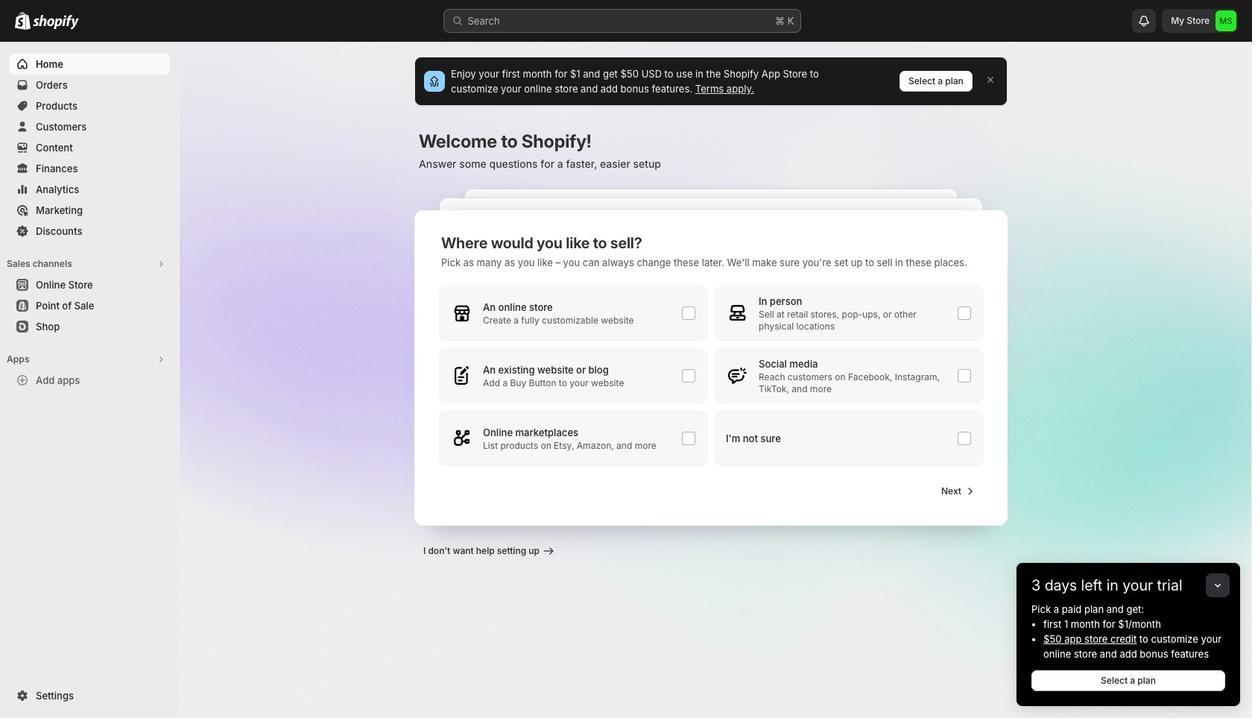 Task type: describe. For each thing, give the bounding box(es) containing it.
1 horizontal spatial shopify image
[[33, 15, 79, 30]]

0 horizontal spatial shopify image
[[15, 12, 31, 30]]

my store image
[[1216, 10, 1237, 31]]



Task type: locate. For each thing, give the bounding box(es) containing it.
shopify image
[[15, 12, 31, 30], [33, 15, 79, 30]]



